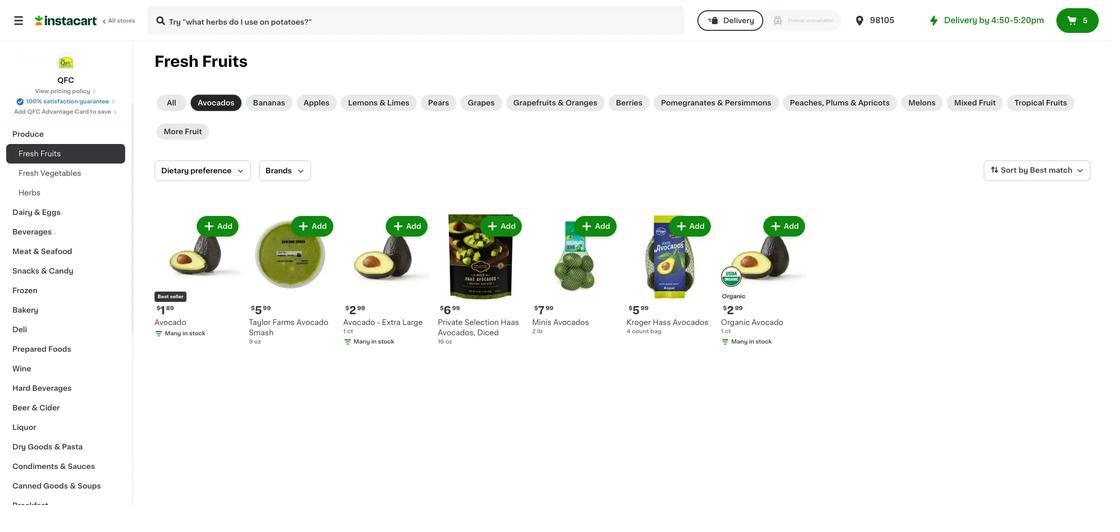 Task type: vqa. For each thing, say whether or not it's contained in the screenshot.
& associated with Eggs
yes



Task type: describe. For each thing, give the bounding box(es) containing it.
qfc link
[[56, 54, 75, 86]]

& left soups
[[70, 483, 76, 490]]

dietary preference button
[[155, 161, 251, 181]]

many for organic
[[731, 340, 748, 345]]

5 inside button
[[1083, 17, 1088, 24]]

to
[[90, 109, 96, 115]]

add inside add qfc advantage card to save link
[[14, 109, 26, 115]]

goods for dry
[[28, 444, 52, 451]]

add button for minis avocados
[[575, 217, 615, 236]]

4
[[627, 329, 631, 335]]

extra
[[382, 319, 400, 327]]

2 vertical spatial fruits
[[40, 150, 61, 158]]

6
[[444, 306, 451, 316]]

add button for kroger hass avocados
[[670, 217, 710, 236]]

instacart logo image
[[35, 14, 97, 27]]

1 inside organic avocado 1 ct
[[721, 329, 723, 335]]

1 avocado from the left
[[155, 319, 186, 327]]

add button for avocado
[[198, 217, 238, 236]]

in for organic
[[749, 340, 754, 345]]

avocado inside taylor farms avocado smash 9 oz
[[297, 319, 328, 327]]

private
[[438, 319, 463, 327]]

pomegranates & persimmons link
[[654, 95, 779, 111]]

fresh for fresh vegetables link
[[19, 170, 39, 177]]

stores
[[117, 18, 135, 24]]

best for best match
[[1030, 167, 1047, 174]]

2 inside the 'minis avocados 2 lb'
[[532, 329, 536, 335]]

bananas
[[253, 99, 285, 107]]

produce
[[12, 131, 44, 138]]

add for avocado - extra large
[[406, 223, 421, 230]]

beer
[[12, 405, 30, 412]]

dietary preference
[[161, 167, 232, 175]]

& for candy
[[41, 268, 47, 275]]

candy
[[49, 268, 73, 275]]

plums
[[826, 99, 849, 107]]

buy
[[29, 35, 43, 42]]

tropical fruits
[[1014, 99, 1067, 107]]

melons
[[908, 99, 936, 107]]

more fruit
[[164, 128, 202, 135]]

best match
[[1030, 167, 1072, 174]]

meat & seafood link
[[6, 242, 125, 262]]

pasta
[[62, 444, 83, 451]]

view
[[35, 89, 49, 94]]

condiments & sauces link
[[6, 457, 125, 477]]

canned goods & soups
[[12, 483, 101, 490]]

organic for organic
[[722, 294, 745, 300]]

add button for organic avocado
[[764, 217, 804, 236]]

hard beverages link
[[6, 379, 125, 399]]

buy it again link
[[6, 28, 125, 48]]

lemons & limes link
[[341, 95, 417, 111]]

0 horizontal spatial 1
[[160, 306, 165, 316]]

delivery button
[[697, 10, 763, 31]]

dry goods & pasta
[[12, 444, 83, 451]]

view pricing policy link
[[35, 88, 96, 96]]

wine link
[[6, 360, 125, 379]]

$ 5 99 for kroger
[[629, 306, 649, 316]]

1 vertical spatial fresh fruits
[[19, 150, 61, 158]]

thanksgiving
[[12, 111, 62, 118]]

mixed fruit link
[[947, 95, 1003, 111]]

organic avocado 1 ct
[[721, 319, 783, 335]]

lemons
[[348, 99, 378, 107]]

sort by
[[1001, 167, 1028, 174]]

98105 button
[[853, 6, 915, 35]]

melons link
[[901, 95, 943, 111]]

canned
[[12, 483, 42, 490]]

limes
[[387, 99, 410, 107]]

diced
[[477, 330, 499, 337]]

apples
[[304, 99, 329, 107]]

$ 2 99 for avocado - extra large
[[345, 306, 365, 316]]

$ 6 99
[[440, 306, 460, 316]]

fresh vegetables
[[19, 170, 81, 177]]

3 product group from the left
[[343, 214, 430, 349]]

hard beverages
[[12, 385, 72, 392]]

qfc logo image
[[56, 54, 75, 73]]

beverages link
[[6, 223, 125, 242]]

count
[[632, 329, 649, 335]]

lists
[[29, 55, 47, 62]]

liquor link
[[6, 418, 125, 438]]

frozen
[[12, 287, 37, 295]]

prepared foods link
[[6, 340, 125, 360]]

wine
[[12, 366, 31, 373]]

100% satisfaction guarantee button
[[16, 96, 115, 106]]

taylor
[[249, 319, 271, 327]]

produce link
[[6, 125, 125, 144]]

$ 1 89
[[157, 306, 174, 316]]

service type group
[[697, 10, 841, 31]]

avocados,
[[438, 330, 475, 337]]

6 product group from the left
[[627, 214, 713, 336]]

eggs
[[42, 209, 60, 216]]

add button for private selection haas avocados, diced
[[481, 217, 521, 236]]

0 horizontal spatial in
[[183, 331, 188, 337]]

89
[[166, 306, 174, 312]]

mixed fruit
[[954, 99, 996, 107]]

condiments
[[12, 464, 58, 471]]

add button for taylor farms avocado smash
[[292, 217, 332, 236]]

fruit for more fruit
[[185, 128, 202, 135]]

2 for avocado - extra large
[[349, 306, 356, 316]]

oz inside private selection haas avocados, diced 16 oz
[[445, 340, 452, 345]]

peaches, plums & apricots
[[790, 99, 890, 107]]

0 horizontal spatial many in stock
[[165, 331, 205, 337]]

best for best seller
[[158, 295, 169, 299]]

brands
[[266, 167, 292, 175]]

add qfc advantage card to save link
[[14, 108, 117, 116]]

2 product group from the left
[[249, 214, 335, 347]]

thanksgiving link
[[6, 105, 125, 125]]

add for organic avocado
[[784, 223, 799, 230]]

all for all
[[167, 99, 176, 107]]

99 for minis avocados
[[546, 306, 553, 312]]

oranges
[[566, 99, 597, 107]]

snacks & candy
[[12, 268, 73, 275]]

$ for avocado
[[157, 306, 160, 312]]

1 horizontal spatial qfc
[[57, 77, 74, 84]]

$ for private selection haas avocados, diced
[[440, 306, 444, 312]]

condiments & sauces
[[12, 464, 95, 471]]

all stores link
[[35, 6, 136, 35]]

& for limes
[[379, 99, 385, 107]]

5 for kroger hass avocados
[[632, 306, 640, 316]]

product group containing 1
[[155, 214, 241, 341]]

2 horizontal spatial fruits
[[1046, 99, 1067, 107]]

all for all stores
[[108, 18, 116, 24]]

bakery
[[12, 307, 38, 314]]

frozen link
[[6, 281, 125, 301]]

Search field
[[148, 7, 683, 34]]

match
[[1049, 167, 1072, 174]]

99 for kroger hass avocados
[[641, 306, 649, 312]]

avocados inside kroger hass avocados 4 count bag
[[673, 319, 708, 327]]

& right plums
[[850, 99, 856, 107]]

avocados inside the 'minis avocados 2 lb'
[[553, 320, 589, 327]]

many in stock for avocado
[[354, 340, 394, 345]]

again
[[52, 35, 72, 42]]

deli
[[12, 327, 27, 334]]

deli link
[[6, 320, 125, 340]]

pomegranates & persimmons
[[661, 99, 771, 107]]

1 vertical spatial beverages
[[32, 385, 72, 392]]



Task type: locate. For each thing, give the bounding box(es) containing it.
all link
[[157, 95, 186, 111]]

3 avocado from the left
[[343, 319, 375, 327]]

dietary
[[161, 167, 189, 175]]

100% satisfaction guarantee
[[26, 99, 109, 105]]

card
[[75, 109, 89, 115]]

organic inside organic avocado 1 ct
[[721, 319, 750, 327]]

1 horizontal spatial all
[[167, 99, 176, 107]]

fresh for the fresh fruits link
[[19, 150, 39, 158]]

best seller
[[158, 295, 183, 299]]

0 horizontal spatial ct
[[347, 329, 353, 335]]

$ for organic avocado
[[723, 306, 727, 312]]

1 horizontal spatial $ 2 99
[[723, 306, 743, 316]]

berries link
[[609, 95, 650, 111]]

99 right the 6
[[452, 306, 460, 312]]

0 horizontal spatial fruits
[[40, 150, 61, 158]]

hass
[[653, 319, 671, 327]]

1 vertical spatial organic
[[721, 319, 750, 327]]

9
[[249, 340, 253, 345]]

& left persimmons
[[717, 99, 723, 107]]

0 horizontal spatial oz
[[254, 340, 261, 345]]

sort
[[1001, 167, 1017, 174]]

1 horizontal spatial 2
[[532, 329, 536, 335]]

0 horizontal spatial all
[[108, 18, 116, 24]]

in down avocado - extra large 1 ct
[[371, 340, 377, 345]]

stock for avocado - extra large
[[378, 340, 394, 345]]

1 horizontal spatial best
[[1030, 167, 1047, 174]]

& left "sauces"
[[60, 464, 66, 471]]

buy it again
[[29, 35, 72, 42]]

Best match Sort by field
[[984, 161, 1090, 181]]

0 horizontal spatial fresh fruits
[[19, 150, 61, 158]]

best inside product group
[[158, 295, 169, 299]]

beverages up cider
[[32, 385, 72, 392]]

many down avocado - extra large 1 ct
[[354, 340, 370, 345]]

4:50-
[[991, 16, 1013, 24]]

organic
[[722, 294, 745, 300], [721, 319, 750, 327]]

3 add button from the left
[[387, 217, 426, 236]]

2 up avocado - extra large 1 ct
[[349, 306, 356, 316]]

99 up taylor
[[263, 306, 271, 312]]

5 for taylor farms avocado smash
[[255, 306, 262, 316]]

0 horizontal spatial by
[[979, 16, 989, 24]]

7 add button from the left
[[764, 217, 804, 236]]

0 horizontal spatial $ 5 99
[[251, 306, 271, 316]]

dairy & eggs
[[12, 209, 60, 216]]

ct inside avocado - extra large 1 ct
[[347, 329, 353, 335]]

0 horizontal spatial best
[[158, 295, 169, 299]]

0 horizontal spatial delivery
[[723, 17, 754, 24]]

0 vertical spatial fruit
[[979, 99, 996, 107]]

pears link
[[421, 95, 456, 111]]

2 ct from the left
[[725, 329, 731, 335]]

prepared
[[12, 346, 47, 353]]

1 $ from the left
[[157, 306, 160, 312]]

1 $ 5 99 from the left
[[251, 306, 271, 316]]

qfc
[[57, 77, 74, 84], [27, 109, 40, 115]]

2 horizontal spatial in
[[749, 340, 754, 345]]

2 left lb
[[532, 329, 536, 335]]

0 horizontal spatial 2
[[349, 306, 356, 316]]

in for avocado
[[371, 340, 377, 345]]

herbs link
[[6, 183, 125, 203]]

0 horizontal spatial qfc
[[27, 109, 40, 115]]

by left the 4:50-
[[979, 16, 989, 24]]

all up more at the left top
[[167, 99, 176, 107]]

best left seller
[[158, 295, 169, 299]]

0 horizontal spatial avocados
[[198, 99, 235, 107]]

1 horizontal spatial $ 5 99
[[629, 306, 649, 316]]

& left limes
[[379, 99, 385, 107]]

product group
[[155, 214, 241, 341], [249, 214, 335, 347], [343, 214, 430, 349], [438, 214, 524, 347], [532, 214, 618, 337], [627, 214, 713, 336], [721, 214, 807, 349]]

1 vertical spatial goods
[[43, 483, 68, 490]]

0 vertical spatial organic
[[722, 294, 745, 300]]

0 vertical spatial best
[[1030, 167, 1047, 174]]

4 avocado from the left
[[752, 319, 783, 327]]

2 avocado from the left
[[297, 319, 328, 327]]

1 horizontal spatial many in stock
[[354, 340, 394, 345]]

1 horizontal spatial by
[[1019, 167, 1028, 174]]

avocados up more fruit at the top left of page
[[198, 99, 235, 107]]

5 product group from the left
[[532, 214, 618, 337]]

all
[[108, 18, 116, 24], [167, 99, 176, 107]]

$ 2 99 up organic avocado 1 ct
[[723, 306, 743, 316]]

goods for canned
[[43, 483, 68, 490]]

many for avocado
[[354, 340, 370, 345]]

ct inside organic avocado 1 ct
[[725, 329, 731, 335]]

99 right 7
[[546, 306, 553, 312]]

tropical fruits link
[[1007, 95, 1074, 111]]

all stores
[[108, 18, 135, 24]]

0 vertical spatial fresh
[[155, 54, 199, 69]]

kroger hass avocados 4 count bag
[[627, 319, 708, 335]]

& for persimmons
[[717, 99, 723, 107]]

$ 5 99 for taylor
[[251, 306, 271, 316]]

dairy & eggs link
[[6, 203, 125, 223]]

99 for avocado - extra large
[[357, 306, 365, 312]]

farms
[[273, 319, 295, 327]]

6 99 from the left
[[546, 306, 553, 312]]

recipes
[[12, 92, 43, 99]]

add for taylor farms avocado smash
[[312, 223, 327, 230]]

7
[[538, 306, 545, 316]]

policy
[[72, 89, 90, 94]]

4 $ from the left
[[440, 306, 444, 312]]

1 vertical spatial by
[[1019, 167, 1028, 174]]

stock
[[189, 331, 205, 337], [378, 340, 394, 345], [756, 340, 772, 345]]

1 add button from the left
[[198, 217, 238, 236]]

fruits right tropical
[[1046, 99, 1067, 107]]

meat
[[12, 248, 31, 255]]

fresh fruits link
[[6, 144, 125, 164]]

1 horizontal spatial fruit
[[979, 99, 996, 107]]

98105
[[870, 16, 894, 24]]

3 $ from the left
[[345, 306, 349, 312]]

$ up avocado - extra large 1 ct
[[345, 306, 349, 312]]

add for avocado
[[217, 223, 232, 230]]

1 vertical spatial fruit
[[185, 128, 202, 135]]

7 $ from the left
[[534, 306, 538, 312]]

avocados right hass
[[673, 319, 708, 327]]

kroger
[[627, 319, 651, 327]]

$
[[157, 306, 160, 312], [251, 306, 255, 312], [345, 306, 349, 312], [440, 306, 444, 312], [629, 306, 632, 312], [723, 306, 727, 312], [534, 306, 538, 312]]

99 up avocado - extra large 1 ct
[[357, 306, 365, 312]]

berries
[[616, 99, 642, 107]]

99 for organic avocado
[[735, 306, 743, 312]]

1
[[160, 306, 165, 316], [343, 329, 346, 335], [721, 329, 723, 335]]

& for oranges
[[558, 99, 564, 107]]

dry goods & pasta link
[[6, 438, 125, 457]]

0 vertical spatial fruits
[[202, 54, 248, 69]]

0 horizontal spatial $ 2 99
[[345, 306, 365, 316]]

& left pasta
[[54, 444, 60, 451]]

add button for avocado - extra large
[[387, 217, 426, 236]]

2 up organic avocado 1 ct
[[727, 306, 734, 316]]

$ 5 99 up kroger at the bottom of the page
[[629, 306, 649, 316]]

$ for avocado - extra large
[[345, 306, 349, 312]]

fresh
[[155, 54, 199, 69], [19, 150, 39, 158], [19, 170, 39, 177]]

3 99 from the left
[[452, 306, 460, 312]]

99 inside $ 6 99
[[452, 306, 460, 312]]

large
[[402, 319, 423, 327]]

1 vertical spatial best
[[158, 295, 169, 299]]

guarantee
[[79, 99, 109, 105]]

1 $ 2 99 from the left
[[345, 306, 365, 316]]

$ 2 99 up avocado - extra large 1 ct
[[345, 306, 365, 316]]

0 vertical spatial fresh fruits
[[155, 54, 248, 69]]

6 add button from the left
[[670, 217, 710, 236]]

$ 5 99 up taylor
[[251, 306, 271, 316]]

by inside delivery by 4:50-5:20pm link
[[979, 16, 989, 24]]

0 horizontal spatial 5
[[255, 306, 262, 316]]

1 horizontal spatial fresh fruits
[[155, 54, 248, 69]]

& for eggs
[[34, 209, 40, 216]]

product group containing 6
[[438, 214, 524, 347]]

4 product group from the left
[[438, 214, 524, 347]]

fruit right more at the left top
[[185, 128, 202, 135]]

fresh fruits up fresh vegetables
[[19, 150, 61, 158]]

2 horizontal spatial avocados
[[673, 319, 708, 327]]

herbs
[[19, 190, 40, 197]]

beer & cider link
[[6, 399, 125, 418]]

beverages down dairy & eggs
[[12, 229, 52, 236]]

delivery for delivery
[[723, 17, 754, 24]]

prepared foods
[[12, 346, 71, 353]]

qfc down 100%
[[27, 109, 40, 115]]

avocado inside avocado - extra large 1 ct
[[343, 319, 375, 327]]

2 $ 2 99 from the left
[[723, 306, 743, 316]]

& for cider
[[32, 405, 38, 412]]

1 horizontal spatial 5
[[632, 306, 640, 316]]

5
[[1083, 17, 1088, 24], [255, 306, 262, 316], [632, 306, 640, 316]]

$ for minis avocados
[[534, 306, 538, 312]]

& left oranges
[[558, 99, 564, 107]]

organic for organic avocado 1 ct
[[721, 319, 750, 327]]

more
[[164, 128, 183, 135]]

sauces
[[68, 464, 95, 471]]

2 horizontal spatial 5
[[1083, 17, 1088, 24]]

$ inside $ 6 99
[[440, 306, 444, 312]]

by right sort
[[1019, 167, 1028, 174]]

0 horizontal spatial stock
[[189, 331, 205, 337]]

persimmons
[[725, 99, 771, 107]]

$ up the minis
[[534, 306, 538, 312]]

add for kroger hass avocados
[[689, 223, 705, 230]]

5 add button from the left
[[575, 217, 615, 236]]

stock for organic avocado
[[756, 340, 772, 345]]

1 vertical spatial fresh
[[19, 150, 39, 158]]

fruit for mixed fruit
[[979, 99, 996, 107]]

canned goods & soups link
[[6, 477, 125, 497]]

$ left 89
[[157, 306, 160, 312]]

5 99 from the left
[[735, 306, 743, 312]]

fruits up fresh vegetables
[[40, 150, 61, 158]]

$ up taylor
[[251, 306, 255, 312]]

$ for kroger hass avocados
[[629, 306, 632, 312]]

99 up organic avocado 1 ct
[[735, 306, 743, 312]]

delivery
[[944, 16, 977, 24], [723, 17, 754, 24]]

0 horizontal spatial many
[[165, 331, 181, 337]]

hard
[[12, 385, 30, 392]]

4 add button from the left
[[481, 217, 521, 236]]

1 horizontal spatial in
[[371, 340, 377, 345]]

0 vertical spatial goods
[[28, 444, 52, 451]]

best
[[1030, 167, 1047, 174], [158, 295, 169, 299]]

fresh down "produce"
[[19, 150, 39, 158]]

in down organic avocado 1 ct
[[749, 340, 754, 345]]

2 horizontal spatial 2
[[727, 306, 734, 316]]

& for sauces
[[60, 464, 66, 471]]

$ up private
[[440, 306, 444, 312]]

2 horizontal spatial stock
[[756, 340, 772, 345]]

$ 2 99
[[345, 306, 365, 316], [723, 306, 743, 316]]

2 horizontal spatial many in stock
[[731, 340, 772, 345]]

1 horizontal spatial delivery
[[944, 16, 977, 24]]

0 horizontal spatial fruit
[[185, 128, 202, 135]]

2 oz from the left
[[445, 340, 452, 345]]

product group containing 7
[[532, 214, 618, 337]]

2 $ 5 99 from the left
[[629, 306, 649, 316]]

$ for taylor farms avocado smash
[[251, 306, 255, 312]]

many in stock down avocado - extra large 1 ct
[[354, 340, 394, 345]]

minis avocados 2 lb
[[532, 320, 589, 335]]

bakery link
[[6, 301, 125, 320]]

snacks & candy link
[[6, 262, 125, 281]]

add for minis avocados
[[595, 223, 610, 230]]

1 horizontal spatial many
[[354, 340, 370, 345]]

1 99 from the left
[[263, 306, 271, 312]]

qfc up view pricing policy link
[[57, 77, 74, 84]]

99 for private selection haas avocados, diced
[[452, 306, 460, 312]]

6 $ from the left
[[723, 306, 727, 312]]

1 vertical spatial all
[[167, 99, 176, 107]]

peaches, plums & apricots link
[[783, 95, 897, 111]]

1 horizontal spatial fruits
[[202, 54, 248, 69]]

goods down condiments & sauces
[[43, 483, 68, 490]]

None search field
[[147, 6, 684, 35]]

1 vertical spatial fruits
[[1046, 99, 1067, 107]]

fruits
[[202, 54, 248, 69], [1046, 99, 1067, 107], [40, 150, 61, 158]]

& left eggs
[[34, 209, 40, 216]]

it
[[45, 35, 50, 42]]

add for private selection haas avocados, diced
[[501, 223, 516, 230]]

goods up condiments on the bottom left
[[28, 444, 52, 451]]

oz right 16
[[445, 340, 452, 345]]

avocado inside organic avocado 1 ct
[[752, 319, 783, 327]]

delivery inside 'button'
[[723, 17, 754, 24]]

& inside 'link'
[[41, 268, 47, 275]]

delivery for delivery by 4:50-5:20pm
[[944, 16, 977, 24]]

best left match
[[1030, 167, 1047, 174]]

0 vertical spatial by
[[979, 16, 989, 24]]

fruits up avocados link
[[202, 54, 248, 69]]

fruit right mixed
[[979, 99, 996, 107]]

by for sort
[[1019, 167, 1028, 174]]

haas
[[501, 319, 519, 327]]

0 vertical spatial all
[[108, 18, 116, 24]]

seller
[[170, 295, 183, 299]]

selection
[[465, 319, 499, 327]]

& left candy
[[41, 268, 47, 275]]

1 product group from the left
[[155, 214, 241, 341]]

fresh fruits up avocados link
[[155, 54, 248, 69]]

best inside best match sort by field
[[1030, 167, 1047, 174]]

1 horizontal spatial stock
[[378, 340, 394, 345]]

recipes link
[[6, 86, 125, 105]]

2 vertical spatial fresh
[[19, 170, 39, 177]]

1 horizontal spatial ct
[[725, 329, 731, 335]]

by for delivery
[[979, 16, 989, 24]]

0 vertical spatial beverages
[[12, 229, 52, 236]]

2 horizontal spatial many
[[731, 340, 748, 345]]

fresh up herbs
[[19, 170, 39, 177]]

$ up kroger at the bottom of the page
[[629, 306, 632, 312]]

oz inside taylor farms avocado smash 9 oz
[[254, 340, 261, 345]]

oz right the 9
[[254, 340, 261, 345]]

1 horizontal spatial oz
[[445, 340, 452, 345]]

99 inside $ 7 99
[[546, 306, 553, 312]]

0 vertical spatial qfc
[[57, 77, 74, 84]]

delivery by 4:50-5:20pm
[[944, 16, 1044, 24]]

1 vertical spatial qfc
[[27, 109, 40, 115]]

& right meat
[[33, 248, 39, 255]]

apples link
[[296, 95, 337, 111]]

meat & seafood
[[12, 248, 72, 255]]

by inside best match sort by field
[[1019, 167, 1028, 174]]

private selection haas avocados, diced 16 oz
[[438, 319, 519, 345]]

2 99 from the left
[[357, 306, 365, 312]]

in down seller
[[183, 331, 188, 337]]

1 horizontal spatial avocados
[[553, 320, 589, 327]]

2 $ from the left
[[251, 306, 255, 312]]

& right "beer"
[[32, 405, 38, 412]]

avocados right the minis
[[553, 320, 589, 327]]

many in stock down organic avocado 1 ct
[[731, 340, 772, 345]]

pricing
[[50, 89, 71, 94]]

many in stock for organic
[[731, 340, 772, 345]]

grapefruits & oranges link
[[506, 95, 605, 111]]

2 horizontal spatial 1
[[721, 329, 723, 335]]

lemons & limes
[[348, 99, 410, 107]]

$ inside $ 7 99
[[534, 306, 538, 312]]

save
[[98, 109, 111, 115]]

1 inside avocado - extra large 1 ct
[[343, 329, 346, 335]]

many down $ 1 89
[[165, 331, 181, 337]]

grapefruits
[[513, 99, 556, 107]]

1 horizontal spatial 1
[[343, 329, 346, 335]]

$ 2 99 for organic avocado
[[723, 306, 743, 316]]

apricots
[[858, 99, 890, 107]]

99 up kroger at the bottom of the page
[[641, 306, 649, 312]]

2 for organic avocado
[[727, 306, 734, 316]]

item badge image
[[721, 267, 742, 287]]

5 $ from the left
[[629, 306, 632, 312]]

5:20pm
[[1013, 16, 1044, 24]]

many in stock down 89
[[165, 331, 205, 337]]

1 oz from the left
[[254, 340, 261, 345]]

99 for taylor farms avocado smash
[[263, 306, 271, 312]]

1 ct from the left
[[347, 329, 353, 335]]

4 99 from the left
[[641, 306, 649, 312]]

fresh up all link
[[155, 54, 199, 69]]

& for seafood
[[33, 248, 39, 255]]

all left stores
[[108, 18, 116, 24]]

2 add button from the left
[[292, 217, 332, 236]]

$ inside $ 1 89
[[157, 306, 160, 312]]

7 product group from the left
[[721, 214, 807, 349]]

many down organic avocado 1 ct
[[731, 340, 748, 345]]

$ down 'item badge' icon
[[723, 306, 727, 312]]



